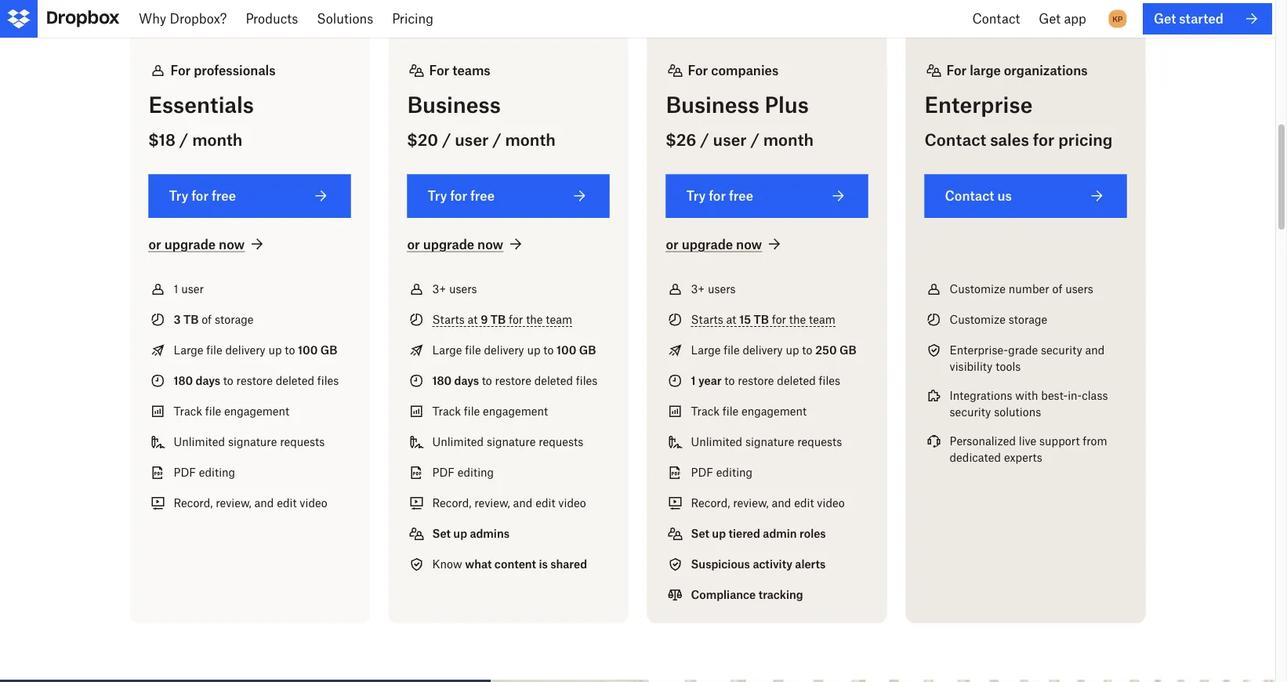 Task type: describe. For each thing, give the bounding box(es) containing it.
record, review, and edit video for essentials
[[174, 497, 328, 510]]

enterprise-
[[950, 344, 1009, 357]]

now for business
[[478, 237, 504, 252]]

large for business plus
[[691, 344, 721, 357]]

0 horizontal spatial user
[[181, 283, 204, 296]]

admins
[[470, 527, 510, 541]]

250
[[816, 344, 837, 357]]

180 days to restore deleted files for business
[[432, 374, 598, 388]]

pdf for essentials
[[174, 466, 196, 479]]

or upgrade now for essentials
[[149, 237, 245, 252]]

for up large file delivery up to 250 gb
[[772, 313, 787, 326]]

requests for essentials
[[280, 435, 325, 449]]

unlimited signature requests for business plus
[[691, 435, 842, 449]]

get for get app
[[1039, 11, 1061, 26]]

for right sales
[[1033, 131, 1055, 150]]

or upgrade now link for business plus
[[666, 235, 784, 254]]

starts at 15 tb for the team
[[691, 313, 836, 326]]

activity
[[753, 558, 793, 571]]

live
[[1019, 435, 1037, 448]]

for down $26 / user / month
[[709, 189, 726, 204]]

shared
[[551, 558, 587, 571]]

for for business
[[429, 63, 450, 78]]

professionals
[[194, 63, 276, 78]]

unlimited signature requests for business
[[432, 435, 584, 449]]

personalized
[[950, 435, 1016, 448]]

try for free link for business plus
[[666, 175, 869, 218]]

visibility
[[950, 360, 993, 374]]

for large organizations
[[947, 63, 1088, 78]]

now for business plus
[[736, 237, 762, 252]]

$20 / user / month
[[407, 131, 556, 150]]

for teams
[[429, 63, 491, 78]]

review, for business plus
[[733, 497, 769, 510]]

kp
[[1113, 14, 1123, 24]]

year
[[699, 374, 722, 388]]

pricing
[[1059, 131, 1113, 150]]

$18 / month
[[149, 131, 243, 150]]

security inside the integrations with best-in-class security solutions
[[950, 406, 992, 419]]

teams
[[453, 63, 491, 78]]

of for users
[[1053, 283, 1063, 296]]

know what content is shared
[[432, 558, 587, 571]]

solutions
[[317, 11, 373, 26]]

at for business plus
[[727, 313, 737, 326]]

contact for contact
[[973, 11, 1020, 26]]

companies
[[711, 63, 779, 78]]

enterprise
[[925, 92, 1033, 119]]

set up tiered admin roles
[[691, 527, 826, 541]]

3 / from the left
[[493, 131, 502, 150]]

$20
[[407, 131, 438, 150]]

try for free for essentials
[[169, 189, 236, 204]]

3+ for business
[[432, 283, 446, 296]]

organizations
[[1004, 63, 1088, 78]]

3+ for business plus
[[691, 283, 705, 296]]

with
[[1016, 389, 1039, 403]]

large
[[970, 63, 1001, 78]]

for for enterprise
[[947, 63, 967, 78]]

for companies
[[688, 63, 779, 78]]

unlimited for essentials
[[174, 435, 225, 449]]

grade
[[1009, 344, 1038, 357]]

why dropbox?
[[139, 11, 227, 26]]

why dropbox? button
[[129, 0, 236, 38]]

get started link
[[1143, 3, 1273, 35]]

business for business plus
[[666, 92, 760, 119]]

contact button
[[963, 0, 1030, 38]]

products
[[246, 11, 298, 26]]

days for business
[[454, 374, 479, 388]]

up for business plus
[[786, 344, 800, 357]]

180 for business
[[432, 374, 452, 388]]

set up admins
[[432, 527, 510, 541]]

products button
[[236, 0, 308, 38]]

content
[[495, 558, 536, 571]]

admin
[[763, 527, 797, 541]]

unlimited signature requests for essentials
[[174, 435, 325, 449]]

large for essentials
[[174, 344, 203, 357]]

for for business plus
[[688, 63, 708, 78]]

set for business
[[432, 527, 451, 541]]

starts for business
[[432, 313, 465, 326]]

3
[[174, 313, 181, 326]]

why
[[139, 11, 166, 26]]

customize number of users
[[950, 283, 1094, 296]]

free for business plus
[[729, 189, 754, 204]]

signature for business
[[487, 435, 536, 449]]

3 tb of storage
[[174, 313, 254, 326]]

is
[[539, 558, 548, 571]]

and for business plus
[[772, 497, 792, 510]]

signature for essentials
[[228, 435, 277, 449]]

video for business plus
[[817, 497, 845, 510]]

15
[[740, 313, 751, 326]]

video for essentials
[[300, 497, 328, 510]]

us
[[998, 189, 1012, 204]]

1 storage from the left
[[215, 313, 254, 326]]

1 user
[[174, 283, 204, 296]]

restore for business
[[495, 374, 532, 388]]

upgrade for essentials
[[164, 237, 216, 252]]

edit for business plus
[[795, 497, 814, 510]]

record, review, and edit video for business
[[432, 497, 586, 510]]

record, review, and edit video for business plus
[[691, 497, 845, 510]]

deleted for business plus
[[777, 374, 816, 388]]

compliance tracking
[[691, 588, 804, 602]]

or for essentials
[[149, 237, 161, 252]]

alerts
[[795, 558, 826, 571]]

for professionals
[[171, 63, 276, 78]]

for down $20 / user / month
[[450, 189, 467, 204]]

at for business
[[468, 313, 478, 326]]

from
[[1083, 435, 1108, 448]]

$18
[[149, 131, 176, 150]]

engagement for essentials
[[224, 405, 289, 418]]

get started
[[1154, 11, 1224, 26]]

kp button
[[1106, 6, 1131, 31]]

solutions button
[[308, 0, 383, 38]]

2 storage from the left
[[1009, 313, 1048, 326]]

tools
[[996, 360, 1021, 374]]

app
[[1065, 11, 1087, 26]]

business plus
[[666, 92, 809, 119]]

contact us link
[[925, 175, 1127, 218]]

up for essentials
[[269, 344, 282, 357]]

editing for business
[[458, 466, 494, 479]]

tiered
[[729, 527, 761, 541]]

customize storage
[[950, 313, 1048, 326]]

or for business
[[407, 237, 420, 252]]

contact for contact sales for pricing
[[925, 131, 987, 150]]

3+ users for business
[[432, 283, 477, 296]]

engagement for business
[[483, 405, 548, 418]]

in-
[[1068, 389, 1082, 403]]

compliance
[[691, 588, 756, 602]]

100 for business
[[557, 344, 577, 357]]

5 / from the left
[[751, 131, 760, 150]]

number
[[1009, 283, 1050, 296]]

integrations
[[950, 389, 1013, 403]]

get app
[[1039, 11, 1087, 26]]

best-
[[1042, 389, 1068, 403]]

try for business plus
[[687, 189, 706, 204]]

record, for essentials
[[174, 497, 213, 510]]

experts
[[1005, 451, 1043, 464]]

/ for business
[[442, 131, 451, 150]]



Task type: locate. For each thing, give the bounding box(es) containing it.
1 horizontal spatial video
[[559, 497, 586, 510]]

1 horizontal spatial gb
[[579, 344, 596, 357]]

/ for business plus
[[701, 131, 709, 150]]

for right 9
[[509, 313, 523, 326]]

track for essentials
[[174, 405, 202, 418]]

1 at from the left
[[468, 313, 478, 326]]

9
[[481, 313, 488, 326]]

essentials
[[149, 92, 254, 119]]

suspicious
[[691, 558, 750, 571]]

3 now from the left
[[736, 237, 762, 252]]

3 track from the left
[[691, 405, 720, 418]]

track for business plus
[[691, 405, 720, 418]]

signature for business plus
[[746, 435, 795, 449]]

1 horizontal spatial signature
[[487, 435, 536, 449]]

or upgrade now
[[149, 237, 245, 252], [407, 237, 504, 252], [666, 237, 762, 252]]

delivery down 3 tb of storage
[[225, 344, 266, 357]]

security inside enterprise-grade security and visibility tools
[[1041, 344, 1083, 357]]

0 horizontal spatial unlimited
[[174, 435, 225, 449]]

know
[[432, 558, 462, 571]]

1 horizontal spatial now
[[478, 237, 504, 252]]

1 horizontal spatial team
[[809, 313, 836, 326]]

deleted for essentials
[[276, 374, 315, 388]]

0 horizontal spatial record, review, and edit video
[[174, 497, 328, 510]]

set up suspicious at the right bottom of page
[[691, 527, 710, 541]]

free down $26 / user / month
[[729, 189, 754, 204]]

180 days to restore deleted files down 3 tb of storage
[[174, 374, 339, 388]]

the for business plus
[[790, 313, 806, 326]]

contact down enterprise
[[925, 131, 987, 150]]

2 try from the left
[[428, 189, 447, 204]]

and for essentials
[[255, 497, 274, 510]]

free for essentials
[[212, 189, 236, 204]]

1 left year
[[691, 374, 696, 388]]

1 delivery from the left
[[225, 344, 266, 357]]

large file delivery up to 100 gb down starts at 9 tb for the team
[[432, 344, 596, 357]]

2 horizontal spatial large
[[691, 344, 721, 357]]

2 business from the left
[[666, 92, 760, 119]]

2 signature from the left
[[487, 435, 536, 449]]

0 horizontal spatial large
[[174, 344, 203, 357]]

pdf for business
[[432, 466, 455, 479]]

180 days to restore deleted files for essentials
[[174, 374, 339, 388]]

3 free from the left
[[729, 189, 754, 204]]

1 customize from the top
[[950, 283, 1006, 296]]

track file engagement for business
[[432, 405, 548, 418]]

2 record, review, and edit video from the left
[[432, 497, 586, 510]]

0 horizontal spatial deleted
[[276, 374, 315, 388]]

team for business
[[546, 313, 573, 326]]

2 track from the left
[[432, 405, 461, 418]]

1 tb from the left
[[183, 313, 199, 326]]

2 horizontal spatial record, review, and edit video
[[691, 497, 845, 510]]

and inside enterprise-grade security and visibility tools
[[1086, 344, 1105, 357]]

1 horizontal spatial large
[[432, 344, 462, 357]]

users for business
[[449, 283, 477, 296]]

1 the from the left
[[526, 313, 543, 326]]

get for get started
[[1154, 11, 1177, 26]]

2 or from the left
[[407, 237, 420, 252]]

try for free link down "$18 / month" at the left top of the page
[[149, 175, 351, 218]]

1 up 3
[[174, 283, 178, 296]]

$26
[[666, 131, 697, 150]]

large file delivery up to 100 gb for business
[[432, 344, 596, 357]]

tb right 15
[[754, 313, 769, 326]]

2 large from the left
[[432, 344, 462, 357]]

1 horizontal spatial 3+
[[691, 283, 705, 296]]

1 or upgrade now from the left
[[149, 237, 245, 252]]

2 horizontal spatial record,
[[691, 497, 730, 510]]

3 restore from the left
[[738, 374, 774, 388]]

track file engagement for essentials
[[174, 405, 289, 418]]

the for business
[[526, 313, 543, 326]]

requests for business
[[539, 435, 584, 449]]

1 horizontal spatial month
[[505, 131, 556, 150]]

try down '$26'
[[687, 189, 706, 204]]

1 horizontal spatial or upgrade now link
[[407, 235, 526, 254]]

2 horizontal spatial free
[[729, 189, 754, 204]]

1 180 from the left
[[174, 374, 193, 388]]

try for free link for business
[[407, 175, 610, 218]]

month
[[192, 131, 243, 150], [505, 131, 556, 150], [764, 131, 814, 150]]

0 horizontal spatial engagement
[[224, 405, 289, 418]]

0 vertical spatial of
[[1053, 283, 1063, 296]]

get app button
[[1030, 0, 1096, 38]]

to
[[285, 344, 295, 357], [544, 344, 554, 357], [802, 344, 813, 357], [223, 374, 234, 388], [482, 374, 492, 388], [725, 374, 735, 388]]

large for business
[[432, 344, 462, 357]]

1 team from the left
[[546, 313, 573, 326]]

1 for 1 year to restore deleted files
[[691, 374, 696, 388]]

1 horizontal spatial days
[[454, 374, 479, 388]]

1 horizontal spatial requests
[[539, 435, 584, 449]]

180 days to restore deleted files down starts at 9 tb for the team
[[432, 374, 598, 388]]

2 horizontal spatial video
[[817, 497, 845, 510]]

2 horizontal spatial month
[[764, 131, 814, 150]]

requests for business plus
[[798, 435, 842, 449]]

plus
[[765, 92, 809, 119]]

record, for business plus
[[691, 497, 730, 510]]

1 pdf from the left
[[174, 466, 196, 479]]

3 requests from the left
[[798, 435, 842, 449]]

3 or upgrade now link from the left
[[666, 235, 784, 254]]

0 horizontal spatial starts
[[432, 313, 465, 326]]

pdf editing for essentials
[[174, 466, 235, 479]]

tb right 3
[[183, 313, 199, 326]]

contact for contact us
[[945, 189, 995, 204]]

1
[[174, 283, 178, 296], [691, 374, 696, 388]]

/ for essentials
[[179, 131, 188, 150]]

free down $20 / user / month
[[471, 189, 495, 204]]

files for business plus
[[819, 374, 841, 388]]

4 / from the left
[[701, 131, 709, 150]]

0 horizontal spatial month
[[192, 131, 243, 150]]

starts at 9 tb for the team
[[432, 313, 573, 326]]

try down $18
[[169, 189, 188, 204]]

1 starts from the left
[[432, 313, 465, 326]]

1 horizontal spatial files
[[576, 374, 598, 388]]

1 set from the left
[[432, 527, 451, 541]]

contact sales for pricing
[[925, 131, 1113, 150]]

2 restore from the left
[[495, 374, 532, 388]]

2 horizontal spatial pdf
[[691, 466, 714, 479]]

customize up 'enterprise-'
[[950, 313, 1006, 326]]

2 horizontal spatial unlimited
[[691, 435, 743, 449]]

2 edit from the left
[[536, 497, 556, 510]]

now for essentials
[[219, 237, 245, 252]]

2 users from the left
[[708, 283, 736, 296]]

2 pdf from the left
[[432, 466, 455, 479]]

delivery for essentials
[[225, 344, 266, 357]]

pdf for business plus
[[691, 466, 714, 479]]

0 vertical spatial 1
[[174, 283, 178, 296]]

track file engagement
[[174, 405, 289, 418], [432, 405, 548, 418], [691, 405, 807, 418]]

files for essentials
[[317, 374, 339, 388]]

contact left us
[[945, 189, 995, 204]]

unlimited signature requests
[[174, 435, 325, 449], [432, 435, 584, 449], [691, 435, 842, 449]]

2 free from the left
[[471, 189, 495, 204]]

2 requests from the left
[[539, 435, 584, 449]]

1 3+ from the left
[[432, 283, 446, 296]]

and for business
[[513, 497, 533, 510]]

2 team from the left
[[809, 313, 836, 326]]

now up 3 tb of storage
[[219, 237, 245, 252]]

0 vertical spatial security
[[1041, 344, 1083, 357]]

3+ users up starts at 9 tb for the team
[[432, 283, 477, 296]]

2 upgrade from the left
[[423, 237, 475, 252]]

try for free down $20 / user / month
[[428, 189, 495, 204]]

integrations with best-in-class security solutions
[[950, 389, 1108, 419]]

2 delivery from the left
[[484, 344, 524, 357]]

1 track file engagement from the left
[[174, 405, 289, 418]]

or for business plus
[[666, 237, 679, 252]]

try for free link down $26 / user / month
[[666, 175, 869, 218]]

1 or upgrade now link from the left
[[149, 235, 267, 254]]

2 for from the left
[[429, 63, 450, 78]]

0 horizontal spatial days
[[196, 374, 221, 388]]

or upgrade now link
[[149, 235, 267, 254], [407, 235, 526, 254], [666, 235, 784, 254]]

storage right 3
[[215, 313, 254, 326]]

1 month from the left
[[192, 131, 243, 150]]

2 large file delivery up to 100 gb from the left
[[432, 344, 596, 357]]

track file engagement for business plus
[[691, 405, 807, 418]]

0 horizontal spatial delivery
[[225, 344, 266, 357]]

2 horizontal spatial gb
[[840, 344, 857, 357]]

3 video from the left
[[817, 497, 845, 510]]

unlimited for business
[[432, 435, 484, 449]]

starts left 9
[[432, 313, 465, 326]]

0 horizontal spatial 3+ users
[[432, 283, 477, 296]]

personalized live support from dedicated experts
[[950, 435, 1108, 464]]

tb right 9
[[491, 313, 506, 326]]

of
[[1053, 283, 1063, 296], [202, 313, 212, 326]]

2 review, from the left
[[475, 497, 510, 510]]

gb
[[321, 344, 337, 357], [579, 344, 596, 357], [840, 344, 857, 357]]

engagement for business plus
[[742, 405, 807, 418]]

1 horizontal spatial large file delivery up to 100 gb
[[432, 344, 596, 357]]

storage
[[215, 313, 254, 326], [1009, 313, 1048, 326]]

or upgrade now link for essentials
[[149, 235, 267, 254]]

2 vertical spatial contact
[[945, 189, 995, 204]]

$26 / user / month
[[666, 131, 814, 150]]

1 horizontal spatial 3+ users
[[691, 283, 736, 296]]

month for business
[[505, 131, 556, 150]]

1 horizontal spatial engagement
[[483, 405, 548, 418]]

0 horizontal spatial track
[[174, 405, 202, 418]]

3 record, review, and edit video from the left
[[691, 497, 845, 510]]

1 requests from the left
[[280, 435, 325, 449]]

security down integrations
[[950, 406, 992, 419]]

2 horizontal spatial try
[[687, 189, 706, 204]]

2 horizontal spatial signature
[[746, 435, 795, 449]]

180
[[174, 374, 193, 388], [432, 374, 452, 388]]

1 restore from the left
[[237, 374, 273, 388]]

now
[[219, 237, 245, 252], [478, 237, 504, 252], [736, 237, 762, 252]]

try for essentials
[[169, 189, 188, 204]]

unlimited for business plus
[[691, 435, 743, 449]]

/
[[179, 131, 188, 150], [442, 131, 451, 150], [493, 131, 502, 150], [701, 131, 709, 150], [751, 131, 760, 150]]

or upgrade now link up 1 user
[[149, 235, 267, 254]]

get inside popup button
[[1039, 11, 1061, 26]]

delivery for business
[[484, 344, 524, 357]]

now up 15
[[736, 237, 762, 252]]

user for business
[[455, 131, 489, 150]]

2 video from the left
[[559, 497, 586, 510]]

editing for business plus
[[717, 466, 753, 479]]

1 large from the left
[[174, 344, 203, 357]]

0 horizontal spatial requests
[[280, 435, 325, 449]]

2 editing from the left
[[458, 466, 494, 479]]

1 horizontal spatial unlimited
[[432, 435, 484, 449]]

1 horizontal spatial 180 days to restore deleted files
[[432, 374, 598, 388]]

0 horizontal spatial team
[[546, 313, 573, 326]]

starts for business plus
[[691, 313, 724, 326]]

2 record, from the left
[[432, 497, 472, 510]]

days down starts at 9 tb for the team
[[454, 374, 479, 388]]

1 users from the left
[[449, 283, 477, 296]]

180 for essentials
[[174, 374, 193, 388]]

0 horizontal spatial 1
[[174, 283, 178, 296]]

try for free link down $20 / user / month
[[407, 175, 610, 218]]

restore down 3 tb of storage
[[237, 374, 273, 388]]

1 vertical spatial customize
[[950, 313, 1006, 326]]

1 horizontal spatial 1
[[691, 374, 696, 388]]

2 tb from the left
[[491, 313, 506, 326]]

started
[[1180, 11, 1224, 26]]

2 180 from the left
[[432, 374, 452, 388]]

users up starts at 9 tb for the team
[[449, 283, 477, 296]]

1 business from the left
[[407, 92, 501, 119]]

3 pdf from the left
[[691, 466, 714, 479]]

free down "$18 / month" at the left top of the page
[[212, 189, 236, 204]]

0 horizontal spatial pdf editing
[[174, 466, 235, 479]]

customize up customize storage
[[950, 283, 1006, 296]]

storage down number
[[1009, 313, 1048, 326]]

1 horizontal spatial try for free
[[428, 189, 495, 204]]

0 horizontal spatial editing
[[199, 466, 235, 479]]

track for business
[[432, 405, 461, 418]]

2 at from the left
[[727, 313, 737, 326]]

2 month from the left
[[505, 131, 556, 150]]

contact
[[973, 11, 1020, 26], [925, 131, 987, 150], [945, 189, 995, 204]]

users for business plus
[[708, 283, 736, 296]]

2 track file engagement from the left
[[432, 405, 548, 418]]

0 horizontal spatial or upgrade now
[[149, 237, 245, 252]]

for down "$18 / month" at the left top of the page
[[191, 189, 209, 204]]

users
[[449, 283, 477, 296], [708, 283, 736, 296], [1066, 283, 1094, 296]]

0 horizontal spatial now
[[219, 237, 245, 252]]

3 try for free from the left
[[687, 189, 754, 204]]

3+
[[432, 283, 446, 296], [691, 283, 705, 296]]

1 vertical spatial of
[[202, 313, 212, 326]]

1 horizontal spatial pdf editing
[[432, 466, 494, 479]]

track
[[174, 405, 202, 418], [432, 405, 461, 418], [691, 405, 720, 418]]

1 unlimited from the left
[[174, 435, 225, 449]]

security
[[1041, 344, 1083, 357], [950, 406, 992, 419]]

try for free
[[169, 189, 236, 204], [428, 189, 495, 204], [687, 189, 754, 204]]

dedicated
[[950, 451, 1002, 464]]

2 starts from the left
[[691, 313, 724, 326]]

1 record, from the left
[[174, 497, 213, 510]]

1 horizontal spatial review,
[[475, 497, 510, 510]]

restore down large file delivery up to 250 gb
[[738, 374, 774, 388]]

get left started on the top
[[1154, 11, 1177, 26]]

2 horizontal spatial unlimited signature requests
[[691, 435, 842, 449]]

user right $20 in the top left of the page
[[455, 131, 489, 150]]

large down starts at 9 tb for the team
[[432, 344, 462, 357]]

set up know
[[432, 527, 451, 541]]

now up 9
[[478, 237, 504, 252]]

tb for business plus
[[754, 313, 769, 326]]

record,
[[174, 497, 213, 510], [432, 497, 472, 510], [691, 497, 730, 510]]

1 horizontal spatial track
[[432, 405, 461, 418]]

video
[[300, 497, 328, 510], [559, 497, 586, 510], [817, 497, 845, 510]]

large
[[174, 344, 203, 357], [432, 344, 462, 357], [691, 344, 721, 357]]

what
[[465, 558, 492, 571]]

up
[[269, 344, 282, 357], [527, 344, 541, 357], [786, 344, 800, 357], [454, 527, 467, 541], [712, 527, 726, 541]]

security right grade
[[1041, 344, 1083, 357]]

1 horizontal spatial track file engagement
[[432, 405, 548, 418]]

tb for business
[[491, 313, 506, 326]]

0 horizontal spatial record,
[[174, 497, 213, 510]]

try for free down "$18 / month" at the left top of the page
[[169, 189, 236, 204]]

or upgrade now link for business
[[407, 235, 526, 254]]

2 180 days to restore deleted files from the left
[[432, 374, 598, 388]]

review, for business
[[475, 497, 510, 510]]

of right number
[[1053, 283, 1063, 296]]

3+ up the starts at 15 tb for the team
[[691, 283, 705, 296]]

3 large from the left
[[691, 344, 721, 357]]

3+ users up the starts at 15 tb for the team
[[691, 283, 736, 296]]

0 horizontal spatial get
[[1039, 11, 1061, 26]]

contact inside dropdown button
[[973, 11, 1020, 26]]

3 editing from the left
[[717, 466, 753, 479]]

starts left 15
[[691, 313, 724, 326]]

pdf editing
[[174, 466, 235, 479], [432, 466, 494, 479], [691, 466, 753, 479]]

0 horizontal spatial upgrade
[[164, 237, 216, 252]]

0 horizontal spatial pdf
[[174, 466, 196, 479]]

sales
[[991, 131, 1030, 150]]

1 horizontal spatial try for free link
[[407, 175, 610, 218]]

1 deleted from the left
[[276, 374, 315, 388]]

3 edit from the left
[[795, 497, 814, 510]]

100 for essentials
[[298, 344, 318, 357]]

0 horizontal spatial or upgrade now link
[[149, 235, 267, 254]]

large up year
[[691, 344, 721, 357]]

2 horizontal spatial track
[[691, 405, 720, 418]]

1 horizontal spatial get
[[1154, 11, 1177, 26]]

or upgrade now link up 15
[[666, 235, 784, 254]]

1 horizontal spatial tb
[[491, 313, 506, 326]]

team for business plus
[[809, 313, 836, 326]]

and
[[1086, 344, 1105, 357], [255, 497, 274, 510], [513, 497, 533, 510], [772, 497, 792, 510]]

the up large file delivery up to 250 gb
[[790, 313, 806, 326]]

0 horizontal spatial gb
[[321, 344, 337, 357]]

deleted for business
[[535, 374, 573, 388]]

review,
[[216, 497, 252, 510], [475, 497, 510, 510], [733, 497, 769, 510]]

2 horizontal spatial now
[[736, 237, 762, 252]]

try down $20 in the top left of the page
[[428, 189, 447, 204]]

1 year to restore deleted files
[[691, 374, 841, 388]]

2 unlimited from the left
[[432, 435, 484, 449]]

or upgrade now for business
[[407, 237, 504, 252]]

3 unlimited signature requests from the left
[[691, 435, 842, 449]]

for
[[171, 63, 191, 78], [429, 63, 450, 78], [688, 63, 708, 78], [947, 63, 967, 78]]

try for free link
[[149, 175, 351, 218], [407, 175, 610, 218], [666, 175, 869, 218]]

1 horizontal spatial starts
[[691, 313, 724, 326]]

0 horizontal spatial restore
[[237, 374, 273, 388]]

at left 9
[[468, 313, 478, 326]]

upgrade for business plus
[[682, 237, 733, 252]]

upgrade for business
[[423, 237, 475, 252]]

2 unlimited signature requests from the left
[[432, 435, 584, 449]]

2 horizontal spatial engagement
[[742, 405, 807, 418]]

suspicious activity alerts
[[691, 558, 826, 571]]

gb for essentials
[[321, 344, 337, 357]]

2 try for free from the left
[[428, 189, 495, 204]]

for left large
[[947, 63, 967, 78]]

gb for business
[[579, 344, 596, 357]]

0 horizontal spatial 180 days to restore deleted files
[[174, 374, 339, 388]]

1 upgrade from the left
[[164, 237, 216, 252]]

business for business
[[407, 92, 501, 119]]

gb for business plus
[[840, 344, 857, 357]]

try for free down $26 / user / month
[[687, 189, 754, 204]]

try for free for business plus
[[687, 189, 754, 204]]

delivery down starts at 9 tb for the team
[[484, 344, 524, 357]]

restore for business plus
[[738, 374, 774, 388]]

1 files from the left
[[317, 374, 339, 388]]

0 vertical spatial contact
[[973, 11, 1020, 26]]

3 users from the left
[[1066, 283, 1094, 296]]

upgrade
[[164, 237, 216, 252], [423, 237, 475, 252], [682, 237, 733, 252]]

1 vertical spatial security
[[950, 406, 992, 419]]

2 horizontal spatial editing
[[717, 466, 753, 479]]

0 horizontal spatial business
[[407, 92, 501, 119]]

1 horizontal spatial at
[[727, 313, 737, 326]]

business down for teams
[[407, 92, 501, 119]]

large file delivery up to 100 gb down 3 tb of storage
[[174, 344, 337, 357]]

0 horizontal spatial users
[[449, 283, 477, 296]]

days down 3 tb of storage
[[196, 374, 221, 388]]

delivery down the starts at 15 tb for the team
[[743, 344, 783, 357]]

business
[[407, 92, 501, 119], [666, 92, 760, 119]]

0 horizontal spatial signature
[[228, 435, 277, 449]]

3 engagement from the left
[[742, 405, 807, 418]]

100
[[298, 344, 318, 357], [557, 344, 577, 357]]

solutions
[[994, 406, 1042, 419]]

2 set from the left
[[691, 527, 710, 541]]

or upgrade now for business plus
[[666, 237, 762, 252]]

0 horizontal spatial track file engagement
[[174, 405, 289, 418]]

up for business
[[527, 344, 541, 357]]

1 try for free link from the left
[[149, 175, 351, 218]]

1 editing from the left
[[199, 466, 235, 479]]

2 gb from the left
[[579, 344, 596, 357]]

1 try from the left
[[169, 189, 188, 204]]

1 large file delivery up to 100 gb from the left
[[174, 344, 337, 357]]

0 horizontal spatial review,
[[216, 497, 252, 510]]

try for free for business
[[428, 189, 495, 204]]

of right 3
[[202, 313, 212, 326]]

2 pdf editing from the left
[[432, 466, 494, 479]]

restore
[[237, 374, 273, 388], [495, 374, 532, 388], [738, 374, 774, 388]]

2 horizontal spatial users
[[1066, 283, 1094, 296]]

3+ users for business plus
[[691, 283, 736, 296]]

0 horizontal spatial set
[[432, 527, 451, 541]]

customize for customize number of users
[[950, 283, 1006, 296]]

user for business plus
[[713, 131, 747, 150]]

2 files from the left
[[576, 374, 598, 388]]

free for business
[[471, 189, 495, 204]]

for up essentials
[[171, 63, 191, 78]]

0 horizontal spatial or
[[149, 237, 161, 252]]

2 deleted from the left
[[535, 374, 573, 388]]

2 horizontal spatial upgrade
[[682, 237, 733, 252]]

for left companies
[[688, 63, 708, 78]]

starts
[[432, 313, 465, 326], [691, 313, 724, 326]]

0 horizontal spatial try
[[169, 189, 188, 204]]

3 deleted from the left
[[777, 374, 816, 388]]

pdf editing for business plus
[[691, 466, 753, 479]]

2 horizontal spatial files
[[819, 374, 841, 388]]

pricing link
[[383, 0, 443, 38]]

3 review, from the left
[[733, 497, 769, 510]]

user down "business plus" at the top right
[[713, 131, 747, 150]]

1 vertical spatial contact
[[925, 131, 987, 150]]

1 try for free from the left
[[169, 189, 236, 204]]

roles
[[800, 527, 826, 541]]

3 try for free link from the left
[[666, 175, 869, 218]]

1 horizontal spatial deleted
[[535, 374, 573, 388]]

get left app
[[1039, 11, 1061, 26]]

1 horizontal spatial restore
[[495, 374, 532, 388]]

large down 3
[[174, 344, 203, 357]]

team up '250'
[[809, 313, 836, 326]]

at left 15
[[727, 313, 737, 326]]

pricing
[[392, 11, 434, 26]]

user up 3 tb of storage
[[181, 283, 204, 296]]

3+ up starts at 9 tb for the team
[[432, 283, 446, 296]]

customize
[[950, 283, 1006, 296], [950, 313, 1006, 326]]

or upgrade now link up 9
[[407, 235, 526, 254]]

1 edit from the left
[[277, 497, 297, 510]]

enterprise-grade security and visibility tools
[[950, 344, 1105, 374]]

3 try from the left
[[687, 189, 706, 204]]

1 signature from the left
[[228, 435, 277, 449]]

at
[[468, 313, 478, 326], [727, 313, 737, 326]]

2 100 from the left
[[557, 344, 577, 357]]

video for business
[[559, 497, 586, 510]]

try
[[169, 189, 188, 204], [428, 189, 447, 204], [687, 189, 706, 204]]

1 for 1 user
[[174, 283, 178, 296]]

2 horizontal spatial user
[[713, 131, 747, 150]]

class
[[1082, 389, 1108, 403]]

1 free from the left
[[212, 189, 236, 204]]

1 / from the left
[[179, 131, 188, 150]]

signature
[[228, 435, 277, 449], [487, 435, 536, 449], [746, 435, 795, 449]]

large file delivery up to 250 gb
[[691, 344, 857, 357]]

edit for business
[[536, 497, 556, 510]]

the right 9
[[526, 313, 543, 326]]

3 pdf editing from the left
[[691, 466, 753, 479]]

contact up large
[[973, 11, 1020, 26]]

1 vertical spatial 1
[[691, 374, 696, 388]]

1 horizontal spatial storage
[[1009, 313, 1048, 326]]

1 engagement from the left
[[224, 405, 289, 418]]

0 horizontal spatial 100
[[298, 344, 318, 357]]

2 engagement from the left
[[483, 405, 548, 418]]

2 horizontal spatial delivery
[[743, 344, 783, 357]]

business down for companies
[[666, 92, 760, 119]]

2 3+ from the left
[[691, 283, 705, 296]]

support
[[1040, 435, 1080, 448]]

a group of co-workers collaborating together on a project. image
[[491, 680, 1276, 682]]

dropbox?
[[170, 11, 227, 26]]

days for essentials
[[196, 374, 221, 388]]

1 pdf editing from the left
[[174, 466, 235, 479]]

0 horizontal spatial try for free link
[[149, 175, 351, 218]]

1 horizontal spatial unlimited signature requests
[[432, 435, 584, 449]]

1 horizontal spatial record, review, and edit video
[[432, 497, 586, 510]]

for
[[1033, 131, 1055, 150], [191, 189, 209, 204], [450, 189, 467, 204], [709, 189, 726, 204], [509, 313, 523, 326], [772, 313, 787, 326]]

days
[[196, 374, 221, 388], [454, 374, 479, 388]]

for left teams
[[429, 63, 450, 78]]

tracking
[[759, 588, 804, 602]]

try for free link for essentials
[[149, 175, 351, 218]]

contact us
[[945, 189, 1012, 204]]

users up the starts at 15 tb for the team
[[708, 283, 736, 296]]

free
[[212, 189, 236, 204], [471, 189, 495, 204], [729, 189, 754, 204]]

users right number
[[1066, 283, 1094, 296]]

restore down starts at 9 tb for the team
[[495, 374, 532, 388]]

team right 9
[[546, 313, 573, 326]]



Task type: vqa. For each thing, say whether or not it's contained in the screenshot.
the middle Dropbox
no



